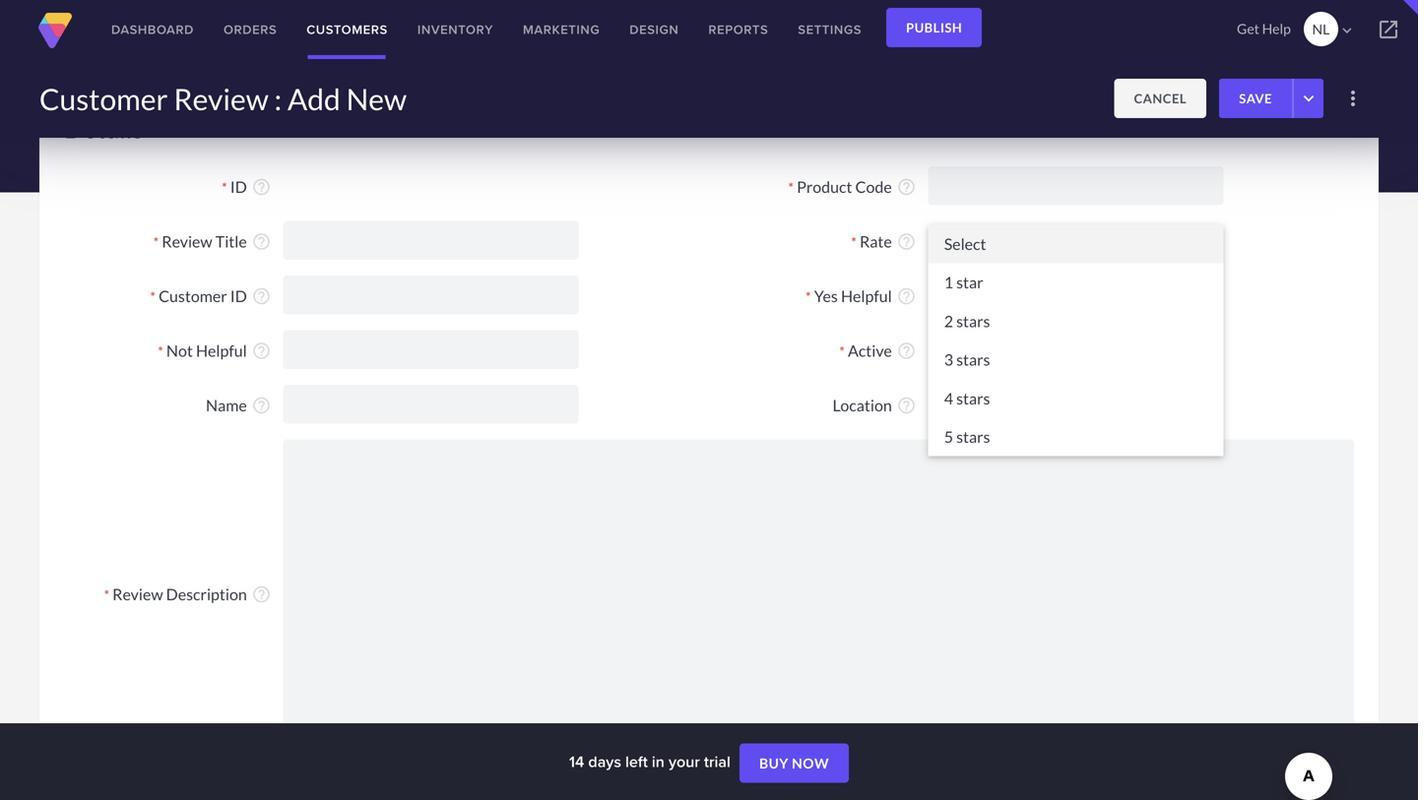 Task type: describe. For each thing, give the bounding box(es) containing it.
save link
[[1220, 79, 1292, 118]]

design
[[630, 20, 679, 39]]

help_outline inside the * customer id help_outline
[[252, 287, 271, 306]]

in
[[652, 751, 665, 774]]

3
[[944, 350, 953, 369]]

help_outline inside * not helpful help_outline
[[252, 341, 271, 361]]

cancel link
[[1115, 79, 1207, 118]]

days
[[588, 751, 621, 774]]

get help
[[1237, 20, 1291, 37]]

stars for 5 stars
[[957, 427, 990, 447]]

help_outline inside * id help_outline
[[252, 177, 271, 197]]

rate
[[860, 232, 892, 251]]

:
[[274, 81, 282, 117]]

2 stars
[[944, 312, 990, 331]]

* for * review title help_outline
[[153, 234, 159, 250]]

dashboard
[[111, 20, 194, 39]]

name help_outline
[[206, 396, 271, 416]]

inventory
[[418, 20, 493, 39]]

orders
[[224, 20, 277, 39]]

get
[[1237, 20, 1260, 37]]

* for * customer id help_outline
[[150, 288, 156, 305]]

* customer id help_outline
[[150, 286, 271, 306]]

help_outline inside * review description help_outline
[[252, 585, 271, 605]]

* not helpful help_outline
[[158, 341, 271, 361]]

* for * not helpful help_outline
[[158, 343, 163, 360]]

buy now
[[759, 756, 829, 772]]

not
[[166, 341, 193, 360]]

reports
[[709, 20, 769, 39]]

new
[[346, 81, 407, 117]]

stars for 3 stars
[[957, 350, 990, 369]]

* id help_outline
[[222, 177, 271, 197]]

location help_outline
[[833, 396, 917, 416]]

star
[[957, 273, 984, 292]]

your
[[669, 751, 700, 774]]

14
[[569, 751, 584, 774]]

3 stars
[[944, 350, 990, 369]]

publish button
[[887, 8, 982, 47]]

save
[[1239, 91, 1273, 106]]

* for * rate help_outline
[[851, 234, 857, 250]]

help_outline inside * active help_outline
[[897, 341, 917, 361]]

active
[[848, 341, 892, 360]]

help_outline inside location help_outline
[[897, 396, 917, 416]]

location
[[833, 396, 892, 415]]

id inside * id help_outline
[[230, 177, 247, 196]]

0 vertical spatial customer
[[39, 81, 168, 117]]

1 star
[[944, 273, 984, 292]]

help
[[1262, 20, 1291, 37]]


[[1377, 18, 1401, 41]]

nl 
[[1313, 21, 1356, 39]]

nl
[[1313, 21, 1330, 37]]

title
[[215, 232, 247, 251]]

4 stars
[[944, 389, 990, 408]]

4
[[944, 389, 953, 408]]

1
[[944, 273, 953, 292]]

buy now link
[[740, 744, 849, 784]]

* for * product code help_outline
[[788, 179, 794, 196]]

* review description help_outline
[[104, 585, 271, 605]]



Task type: locate. For each thing, give the bounding box(es) containing it.
* inside * yes helpful help_outline
[[806, 288, 811, 305]]

customer up not
[[159, 286, 227, 306]]

0 vertical spatial review
[[174, 81, 269, 117]]


[[1339, 22, 1356, 39]]

2 stars from the top
[[957, 350, 990, 369]]

0 vertical spatial id
[[230, 177, 247, 196]]

0 horizontal spatial helpful
[[196, 341, 247, 360]]

publish
[[906, 20, 963, 35]]

* inside "* rate help_outline"
[[851, 234, 857, 250]]

4 stars from the top
[[957, 427, 990, 447]]

3 stars from the top
[[957, 389, 990, 408]]

None text field
[[283, 385, 579, 424], [283, 440, 1354, 748], [283, 385, 579, 424], [283, 440, 1354, 748]]

mod
[[839, 765, 871, 784]]

helpful inside * not helpful help_outline
[[196, 341, 247, 360]]

* active help_outline
[[839, 341, 917, 361]]

id down title
[[230, 286, 247, 306]]

help_outline right name
[[252, 396, 271, 416]]

buy
[[759, 756, 789, 772]]

1 stars from the top
[[957, 312, 990, 331]]

helpful for * not helpful help_outline
[[196, 341, 247, 360]]

left
[[625, 751, 648, 774]]

* inside the * customer id help_outline
[[150, 288, 156, 305]]

id up title
[[230, 177, 247, 196]]

product
[[797, 177, 852, 196]]

* inside * active help_outline
[[839, 343, 845, 360]]

review inside * review description help_outline
[[112, 585, 163, 604]]

* inside * review description help_outline
[[104, 587, 109, 604]]

stars for 2 stars
[[957, 312, 990, 331]]

2 vertical spatial review
[[112, 585, 163, 604]]

* product code help_outline
[[788, 177, 917, 197]]

yes
[[814, 286, 838, 306]]

*
[[222, 179, 227, 196], [788, 179, 794, 196], [153, 234, 159, 250], [851, 234, 857, 250], [150, 288, 156, 305], [806, 288, 811, 305], [158, 343, 163, 360], [839, 343, 845, 360], [104, 587, 109, 604]]

2
[[944, 312, 953, 331]]

description
[[166, 585, 247, 604]]

stars for 4 stars
[[957, 389, 990, 408]]

help_outline right title
[[252, 232, 271, 252]]

customer
[[39, 81, 168, 117], [159, 286, 227, 306]]

customers
[[307, 20, 388, 39]]

last mod by
[[807, 765, 892, 784]]

help_outline left 1
[[897, 287, 917, 306]]

help_outline right description
[[252, 585, 271, 605]]

review left description
[[112, 585, 163, 604]]

review for description
[[112, 585, 163, 604]]

customer inside the * customer id help_outline
[[159, 286, 227, 306]]

* review title help_outline
[[153, 232, 271, 252]]

settings
[[798, 20, 862, 39]]

helpful inside * yes helpful help_outline
[[841, 286, 892, 306]]

stars right 3
[[957, 350, 990, 369]]

dashboard link
[[97, 0, 209, 59]]

last
[[807, 765, 836, 784]]

stars
[[957, 312, 990, 331], [957, 350, 990, 369], [957, 389, 990, 408], [957, 427, 990, 447]]

help_outline inside * review title help_outline
[[252, 232, 271, 252]]

review inside * review title help_outline
[[162, 232, 212, 251]]

name
[[206, 396, 247, 415]]

stars right 4
[[957, 389, 990, 408]]

more_vert
[[1342, 87, 1365, 110]]

* for * id help_outline
[[222, 179, 227, 196]]

more_vert button
[[1334, 79, 1373, 118]]

code
[[856, 177, 892, 196]]

customer review : add new
[[39, 81, 407, 117]]

* for * yes helpful help_outline
[[806, 288, 811, 305]]

review left title
[[162, 232, 212, 251]]

marketing
[[523, 20, 600, 39]]

add
[[288, 81, 341, 117]]

helpful for * yes helpful help_outline
[[841, 286, 892, 306]]

details
[[64, 113, 143, 144]]

* inside * id help_outline
[[222, 179, 227, 196]]

review for :
[[174, 81, 269, 117]]

cancel
[[1134, 91, 1187, 106]]

select
[[944, 234, 986, 254]]

helpful
[[841, 286, 892, 306], [196, 341, 247, 360]]

help_outline
[[252, 177, 271, 197], [897, 177, 917, 197], [252, 232, 271, 252], [897, 232, 917, 252], [252, 287, 271, 306], [897, 287, 917, 306], [252, 341, 271, 361], [897, 341, 917, 361], [252, 396, 271, 416], [897, 396, 917, 416], [252, 585, 271, 605]]

help_outline up 'name help_outline'
[[252, 341, 271, 361]]

help_outline inside * product code help_outline
[[897, 177, 917, 197]]

2 id from the top
[[230, 286, 247, 306]]

* for * review description help_outline
[[104, 587, 109, 604]]

stars right 5
[[957, 427, 990, 447]]

id
[[230, 177, 247, 196], [230, 286, 247, 306]]

help_outline right active
[[897, 341, 917, 361]]

5
[[944, 427, 953, 447]]

1 vertical spatial customer
[[159, 286, 227, 306]]

help_outline inside * yes helpful help_outline
[[897, 287, 917, 306]]

help_outline right rate
[[897, 232, 917, 252]]

trial
[[704, 751, 731, 774]]

1 id from the top
[[230, 177, 247, 196]]

 link
[[1359, 0, 1418, 59]]

review left :
[[174, 81, 269, 117]]

* rate help_outline
[[851, 232, 917, 252]]

* inside * product code help_outline
[[788, 179, 794, 196]]

help_outline up * not helpful help_outline
[[252, 287, 271, 306]]

by
[[874, 765, 892, 784]]

14 days left in your trial
[[569, 751, 735, 774]]

1 vertical spatial review
[[162, 232, 212, 251]]

help_outline inside "* rate help_outline"
[[897, 232, 917, 252]]

id inside the * customer id help_outline
[[230, 286, 247, 306]]

help_outline left 4
[[897, 396, 917, 416]]

review
[[174, 81, 269, 117], [162, 232, 212, 251], [112, 585, 163, 604]]

stars right 2
[[957, 312, 990, 331]]

1 horizontal spatial helpful
[[841, 286, 892, 306]]

helpful right not
[[196, 341, 247, 360]]

now
[[792, 756, 829, 772]]

help_outline right code
[[897, 177, 917, 197]]

* yes helpful help_outline
[[806, 286, 917, 306]]

help_outline inside 'name help_outline'
[[252, 396, 271, 416]]

review for title
[[162, 232, 212, 251]]

1 vertical spatial helpful
[[196, 341, 247, 360]]

5 stars
[[944, 427, 990, 447]]

helpful right yes
[[841, 286, 892, 306]]

* inside * review title help_outline
[[153, 234, 159, 250]]

None text field
[[929, 166, 1224, 205], [283, 221, 579, 260], [283, 276, 579, 315], [283, 330, 579, 369], [929, 166, 1224, 205], [283, 221, 579, 260], [283, 276, 579, 315], [283, 330, 579, 369]]

* for * active help_outline
[[839, 343, 845, 360]]

0 vertical spatial helpful
[[841, 286, 892, 306]]

customer down dashboard link
[[39, 81, 168, 117]]

1 vertical spatial id
[[230, 286, 247, 306]]

* inside * not helpful help_outline
[[158, 343, 163, 360]]

help_outline up * review title help_outline
[[252, 177, 271, 197]]



Task type: vqa. For each thing, say whether or not it's contained in the screenshot.
the Name
yes



